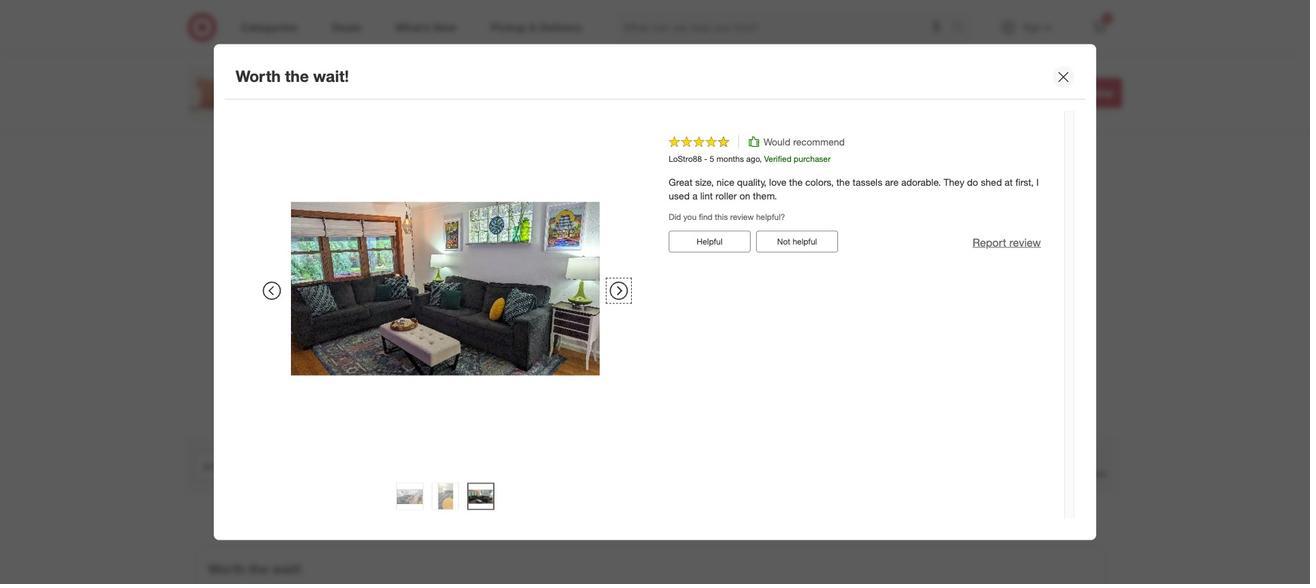 Task type: locate. For each thing, give the bounding box(es) containing it.
Verified purchases checkbox
[[997, 467, 1010, 481]]

1 vertical spatial with
[[750, 84, 772, 98]]

search
[[946, 22, 979, 35]]

quality
[[530, 188, 563, 200]]

0 vertical spatial verified
[[764, 153, 792, 163]]

with photos
[[1016, 448, 1075, 462]]

of for quality out of 5
[[547, 202, 555, 214]]

you
[[683, 211, 697, 221]]

verified down the with
[[1016, 467, 1052, 480]]

verified down 'would'
[[764, 153, 792, 163]]

0 vertical spatial stars
[[419, 89, 437, 99]]

0 vertical spatial guest review image 3 of 3, full size image
[[291, 202, 599, 376]]

% for 100
[[764, 126, 774, 140]]

1 vertical spatial review
[[1010, 235, 1041, 249]]

- up 13 % at the top left of page
[[627, 84, 631, 98]]

review right report
[[1010, 235, 1041, 249]]

2 out from the left
[[735, 202, 749, 214]]

of inside design out of 5
[[752, 202, 760, 214]]

recommendations
[[775, 142, 853, 154]]

verified purchases
[[1016, 467, 1106, 480]]

recommend inside the worth the wait! dialog
[[793, 135, 845, 147]]

review right this on the right
[[730, 211, 754, 221]]

stars up 4 stars on the left of page
[[419, 89, 437, 99]]

recommend up recommendations
[[812, 126, 874, 140]]

designed up the geometric
[[352, 66, 397, 80]]

this
[[715, 211, 728, 221]]

would
[[777, 126, 809, 140]]

verified
[[764, 153, 792, 163], [1016, 467, 1052, 480]]

0 horizontal spatial -
[[627, 84, 631, 98]]

0 vertical spatial with
[[400, 66, 421, 80]]

5 up 4
[[412, 89, 417, 99]]

on
[[740, 189, 750, 201]]

out for design out of 5
[[735, 202, 749, 214]]

helpful?
[[756, 211, 785, 221]]

stars
[[419, 89, 437, 99], [419, 102, 437, 112]]

not
[[777, 236, 790, 246]]

photos
[[1041, 448, 1075, 462]]

the
[[285, 66, 309, 85], [789, 176, 803, 187], [836, 176, 850, 187], [249, 561, 269, 577]]

-
[[627, 84, 631, 98], [704, 153, 707, 163]]

2 stars from the top
[[419, 102, 437, 112]]

1 vertical spatial designed
[[700, 84, 747, 98]]

of for design out of 5
[[752, 202, 760, 214]]

out
[[958, 87, 974, 99]]

reviews
[[681, 41, 744, 60]]

jungalow
[[424, 66, 470, 80]]

lostro88
[[669, 153, 702, 163]]

0 horizontal spatial out
[[530, 202, 544, 214]]

1 horizontal spatial of
[[752, 202, 760, 214]]

of
[[977, 87, 986, 99], [547, 202, 555, 214], [752, 202, 760, 214]]

patterned
[[436, 84, 487, 98]]

recommend up the "purchaser" at right top
[[793, 135, 845, 147]]

guest review image 1 of 3, full size image
[[396, 483, 424, 510]]

5
[[412, 89, 417, 99], [710, 153, 714, 163], [558, 202, 563, 214], [763, 202, 768, 214]]

100
[[746, 126, 764, 140]]

1 vertical spatial worth
[[208, 561, 245, 577]]

months
[[717, 153, 744, 163]]

image of oversized embroidered geometric patterned square throw pillow rust - opalhouse™ designed with jungalow™ image
[[188, 66, 243, 120]]

2 horizontal spatial of
[[977, 87, 986, 99]]

% down 88 %
[[630, 102, 637, 112]]

1 horizontal spatial out
[[735, 202, 749, 214]]

verified inside the worth the wait! dialog
[[764, 153, 792, 163]]

alternative
[[1059, 86, 1113, 100]]

worth the wait!
[[236, 66, 349, 85], [208, 561, 302, 577]]

great size, nice quality, love the colors, the tassels are adorable. they do shed at first, i used a lint roller on them.
[[669, 176, 1039, 201]]

with up the geometric
[[400, 66, 421, 80]]

0 horizontal spatial wait!
[[272, 561, 302, 577]]

1 horizontal spatial review
[[1010, 235, 1041, 249]]

1 vertical spatial verified
[[1016, 467, 1052, 480]]

not helpful
[[777, 236, 817, 246]]

0 vertical spatial worth the wait!
[[236, 66, 349, 85]]

%
[[630, 89, 637, 99], [630, 102, 637, 112], [764, 126, 774, 140]]

% for 88
[[630, 89, 637, 99]]

guest review image 2 of 6, zoom in image
[[457, 278, 543, 363]]

jungalow™
[[775, 84, 832, 98]]

stars down '5 stars'
[[419, 102, 437, 112]]

shop all opalhouse designed with jungalow oversized embroidered geometric patterned square throw pillow rust - opalhouse™ designed with jungalow™
[[253, 66, 832, 98]]

0 vertical spatial wait!
[[313, 66, 349, 85]]

1 horizontal spatial with
[[750, 84, 772, 98]]

1 horizontal spatial designed
[[700, 84, 747, 98]]

purchaser
[[794, 153, 831, 163]]

worth
[[236, 66, 281, 85], [208, 561, 245, 577]]

guest
[[556, 41, 600, 60]]

i
[[1036, 176, 1039, 187]]

- inside the worth the wait! dialog
[[704, 153, 707, 163]]

6 link
[[1084, 12, 1114, 42]]

0 vertical spatial designed
[[352, 66, 397, 80]]

guest review image 3 of 6, zoom in image
[[554, 278, 639, 363]]

of down "design" at the right of page
[[752, 202, 760, 214]]

out down quality on the top
[[530, 202, 544, 214]]

of right out
[[977, 87, 986, 99]]

1 vertical spatial %
[[630, 102, 637, 112]]

0 vertical spatial %
[[630, 89, 637, 99]]

colors,
[[805, 176, 834, 187]]

0 horizontal spatial of
[[547, 202, 555, 214]]

1 stars from the top
[[419, 89, 437, 99]]

1 out from the left
[[530, 202, 544, 214]]

geometric
[[378, 84, 433, 98]]

5 left months
[[710, 153, 714, 163]]

0 vertical spatial -
[[627, 84, 631, 98]]

with left jungalow™
[[750, 84, 772, 98]]

guest ratings & reviews
[[556, 41, 744, 60]]

recommend
[[812, 126, 874, 140], [793, 135, 845, 147]]

0 horizontal spatial review
[[730, 211, 754, 221]]

- right lostro88
[[704, 153, 707, 163]]

them.
[[753, 189, 777, 201]]

quality out of 5
[[530, 188, 563, 214]]

5 down them.
[[763, 202, 768, 214]]

2 vertical spatial %
[[764, 126, 774, 140]]

1 vertical spatial -
[[704, 153, 707, 163]]

designed down the reviews
[[700, 84, 747, 98]]

review inside button
[[1010, 235, 1041, 249]]

at
[[1005, 176, 1013, 187]]

13
[[621, 102, 630, 112]]

&
[[666, 41, 677, 60]]

love
[[769, 176, 786, 187]]

guest review image 3 of 3, full size image
[[291, 202, 599, 376], [467, 483, 495, 510]]

1 vertical spatial stars
[[419, 102, 437, 112]]

0 horizontal spatial verified
[[764, 153, 792, 163]]

quality,
[[737, 176, 767, 187]]

1 vertical spatial guest review image 3 of 3, full size image
[[467, 483, 495, 510]]

5 inside the worth the wait! dialog
[[710, 153, 714, 163]]

would recommend
[[764, 135, 845, 147]]

designed
[[352, 66, 397, 80], [700, 84, 747, 98]]

embroidered
[[308, 84, 375, 98]]

not helpful button
[[756, 230, 838, 252]]

would
[[764, 135, 791, 147]]

8
[[666, 142, 671, 153]]

0 horizontal spatial designed
[[352, 66, 397, 80]]

review
[[730, 211, 754, 221], [1010, 235, 1041, 249]]

- inside shop all opalhouse designed with jungalow oversized embroidered geometric patterned square throw pillow rust - opalhouse™ designed with jungalow™
[[627, 84, 631, 98]]

% inside 100 % would recommend 3 recommendations
[[764, 126, 774, 140]]

first,
[[1016, 176, 1034, 187]]

% up 13 % at the top left of page
[[630, 89, 637, 99]]

of down quality on the top
[[547, 202, 555, 214]]

% up 3
[[764, 126, 774, 140]]

5 down quality on the top
[[558, 202, 563, 214]]

square
[[490, 84, 527, 98]]

out inside quality out of 5
[[530, 202, 544, 214]]

of inside quality out of 5
[[547, 202, 555, 214]]

1 horizontal spatial wait!
[[313, 66, 349, 85]]

out inside design out of 5
[[735, 202, 749, 214]]

out down on
[[735, 202, 749, 214]]

with
[[400, 66, 421, 80], [750, 84, 772, 98]]

out
[[530, 202, 544, 214], [735, 202, 749, 214]]

0 vertical spatial worth
[[236, 66, 281, 85]]

100 % would recommend 3 recommendations
[[746, 126, 874, 154]]

1 horizontal spatial -
[[704, 153, 707, 163]]



Task type: vqa. For each thing, say whether or not it's contained in the screenshot.
Add in Choose options dialog
no



Task type: describe. For each thing, give the bounding box(es) containing it.
worth the wait! dialog
[[214, 44, 1096, 540]]

find alternative
[[1033, 86, 1113, 100]]

4.9
[[675, 88, 713, 121]]

oversized
[[253, 84, 305, 98]]

did
[[669, 211, 681, 221]]

guest review image 2 of 3, full size image
[[432, 483, 459, 510]]

1 vertical spatial wait!
[[272, 561, 302, 577]]

1 horizontal spatial verified
[[1016, 467, 1052, 480]]

stars for 4 stars
[[419, 102, 437, 112]]

5 stars
[[412, 89, 437, 99]]

5 inside quality out of 5
[[558, 202, 563, 214]]

report review
[[973, 235, 1041, 249]]

out of stock
[[958, 87, 1013, 99]]

3
[[767, 142, 772, 154]]

% for 13
[[630, 102, 637, 112]]

rust
[[600, 84, 624, 98]]

0 horizontal spatial with
[[400, 66, 421, 80]]

design out of 5
[[735, 188, 768, 214]]

images
[[652, 245, 696, 261]]

adorable.
[[901, 176, 941, 187]]

report review button
[[973, 235, 1041, 250]]

review
[[603, 245, 648, 261]]

8 star ratings
[[666, 142, 722, 153]]

4
[[412, 102, 417, 112]]

report
[[973, 235, 1006, 249]]

ratings
[[693, 142, 722, 153]]

find
[[699, 211, 713, 221]]

helpful
[[697, 236, 723, 246]]

search button
[[946, 12, 979, 45]]

find alternative button
[[1024, 78, 1122, 108]]

What can we help you find? suggestions appear below search field
[[615, 12, 955, 42]]

out for quality out of 5
[[530, 202, 544, 214]]

purchases
[[1055, 467, 1106, 480]]

used
[[669, 189, 690, 201]]

stars for 5 stars
[[419, 89, 437, 99]]

do
[[967, 176, 978, 187]]

recommend inside 100 % would recommend 3 recommendations
[[812, 126, 874, 140]]

ago
[[746, 153, 760, 163]]

88 %
[[621, 89, 637, 99]]

worth the wait! inside the worth the wait! dialog
[[236, 66, 349, 85]]

lint
[[700, 189, 713, 201]]

all
[[282, 66, 293, 80]]

6
[[1105, 14, 1109, 23]]

tassels
[[853, 176, 883, 187]]

opalhouse
[[296, 66, 349, 80]]

roller
[[716, 189, 737, 201]]

review images
[[603, 245, 696, 261]]

5 inside design out of 5
[[763, 202, 768, 214]]

shed
[[981, 176, 1002, 187]]

a
[[693, 189, 698, 201]]

throw
[[530, 84, 563, 98]]

ratings
[[605, 41, 662, 60]]

helpful button
[[669, 230, 751, 252]]

nice
[[717, 176, 734, 187]]

stock
[[988, 87, 1013, 99]]

shop
[[253, 66, 279, 80]]

star
[[674, 142, 690, 153]]

opalhouse™
[[634, 84, 697, 98]]

size,
[[695, 176, 714, 187]]

helpful
[[793, 236, 817, 246]]

guest review image 1 of 6, zoom in image
[[361, 278, 446, 363]]

lostro88 - 5 months ago , verified purchaser
[[669, 153, 831, 163]]

with
[[1016, 448, 1038, 462]]

With photos checkbox
[[997, 449, 1010, 462]]

1 vertical spatial worth the wait!
[[208, 561, 302, 577]]

,
[[760, 153, 762, 163]]

4 stars
[[412, 102, 437, 112]]

13 %
[[621, 102, 637, 112]]

zoomed image element
[[243, 110, 648, 518]]

are
[[885, 176, 899, 187]]

88
[[621, 89, 630, 99]]

worth inside dialog
[[236, 66, 281, 85]]

pillow
[[566, 84, 597, 98]]

wait! inside dialog
[[313, 66, 349, 85]]

0 vertical spatial review
[[730, 211, 754, 221]]

they
[[944, 176, 964, 187]]

great
[[669, 176, 693, 187]]

design
[[735, 188, 767, 200]]

did you find this review helpful?
[[669, 211, 785, 221]]

find
[[1033, 86, 1056, 100]]



